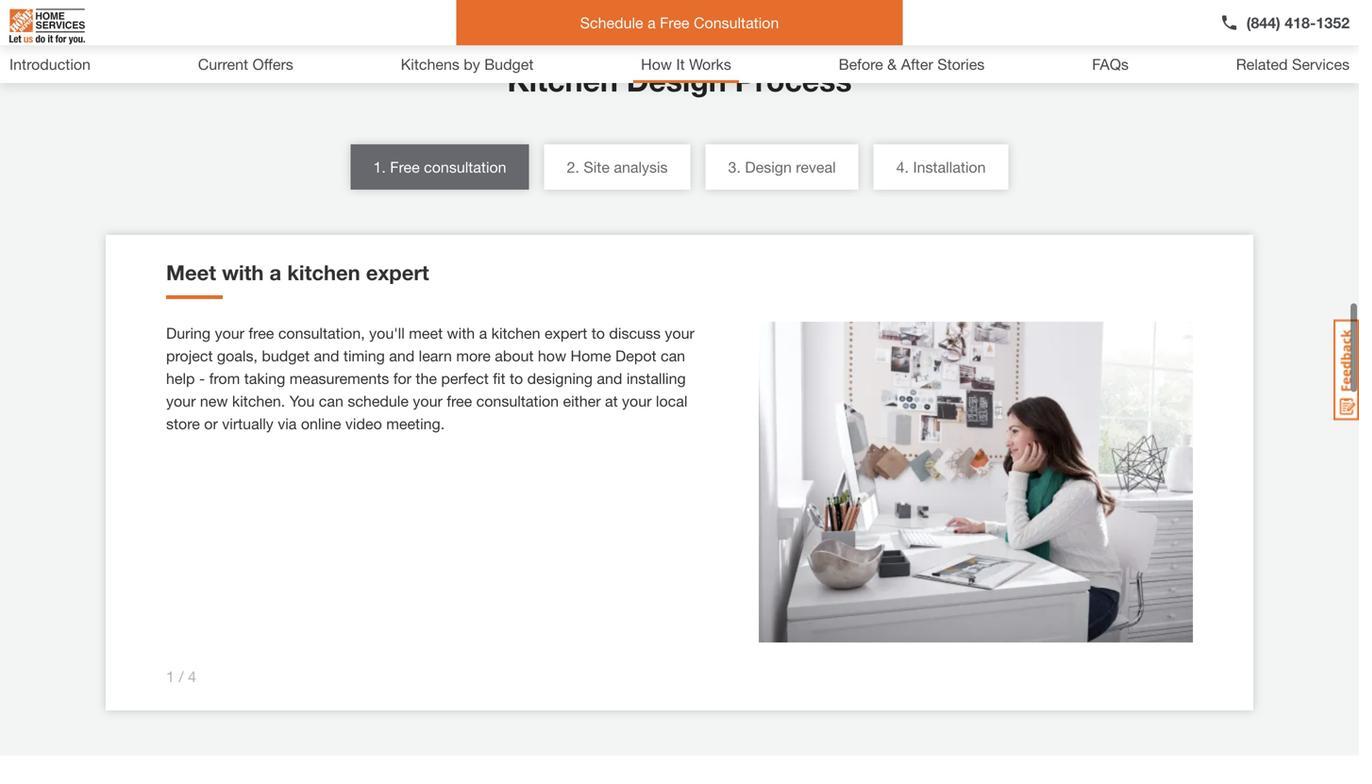 Task type: vqa. For each thing, say whether or not it's contained in the screenshot.
Home
yes



Task type: describe. For each thing, give the bounding box(es) containing it.
1
[[166, 668, 175, 686]]

consultation
[[694, 14, 779, 32]]

kitchen design process
[[507, 62, 852, 98]]

4. installation
[[896, 158, 986, 176]]

meet with a kitchen expert
[[166, 260, 429, 285]]

feedback link image
[[1334, 319, 1359, 421]]

expert inside during your free consultation, you'll meet with a kitchen expert to discuss your project goals, budget and timing and learn more about how home depot can help - from taking measurements for the perfect fit to designing and installing your new kitchen. you can schedule your free consultation either at your local store or virtually via online video meeting.
[[545, 324, 587, 342]]

timing
[[343, 347, 385, 365]]

at
[[605, 392, 618, 410]]

your down the
[[413, 392, 442, 410]]

4. installation button
[[874, 144, 1008, 190]]

process
[[735, 62, 852, 98]]

0 horizontal spatial with
[[222, 260, 264, 285]]

0 horizontal spatial free
[[390, 158, 420, 176]]

0 horizontal spatial and
[[314, 347, 339, 365]]

goals,
[[217, 347, 258, 365]]

faqs
[[1092, 55, 1129, 73]]

3. design reveal button
[[706, 144, 859, 190]]

0 horizontal spatial kitchen
[[287, 260, 360, 285]]

you'll
[[369, 324, 405, 342]]

video
[[345, 415, 382, 433]]

from
[[209, 369, 240, 387]]

by
[[464, 55, 480, 73]]

reveal
[[796, 158, 836, 176]]

2. site analysis
[[567, 158, 668, 176]]

meet
[[409, 324, 443, 342]]

consultation inside 1. free consultation button
[[424, 158, 506, 176]]

1 vertical spatial free
[[447, 392, 472, 410]]

schedule
[[348, 392, 409, 410]]

installation
[[913, 158, 986, 176]]

1352
[[1316, 14, 1350, 32]]

1 horizontal spatial to
[[592, 324, 605, 342]]

discuss
[[609, 324, 661, 342]]

(844) 418-1352 link
[[1220, 11, 1350, 34]]

via
[[278, 415, 297, 433]]

kitchen inside during your free consultation, you'll meet with a kitchen expert to discuss your project goals, budget and timing and learn more about how home depot can help - from taking measurements for the perfect fit to designing and installing your new kitchen. you can schedule your free consultation either at your local store or virtually via online video meeting.
[[491, 324, 540, 342]]

about
[[495, 347, 534, 365]]

after
[[901, 55, 933, 73]]

how
[[538, 347, 566, 365]]

kitchens by budget
[[401, 55, 534, 73]]

how it works
[[641, 55, 731, 73]]

1 vertical spatial to
[[510, 369, 523, 387]]

0 horizontal spatial a
[[270, 260, 281, 285]]

2. site analysis button
[[544, 144, 690, 190]]

2 horizontal spatial and
[[597, 369, 622, 387]]

with inside during your free consultation, you'll meet with a kitchen expert to discuss your project goals, budget and timing and learn more about how home depot can help - from taking measurements for the perfect fit to designing and installing your new kitchen. you can schedule your free consultation either at your local store or virtually via online video meeting.
[[447, 324, 475, 342]]

for
[[393, 369, 411, 387]]

how
[[641, 55, 672, 73]]

meeting.
[[386, 415, 445, 433]]

online
[[301, 415, 341, 433]]

store
[[166, 415, 200, 433]]

current offers
[[198, 55, 293, 73]]

1 horizontal spatial free
[[660, 14, 689, 32]]

(844) 418-1352
[[1246, 14, 1350, 32]]

or
[[204, 415, 218, 433]]

perfect
[[441, 369, 489, 387]]

it
[[676, 55, 685, 73]]

your up goals,
[[215, 324, 244, 342]]

1.
[[373, 158, 386, 176]]

418-
[[1285, 14, 1316, 32]]

virtually
[[222, 415, 273, 433]]

consultation,
[[278, 324, 365, 342]]



Task type: locate. For each thing, give the bounding box(es) containing it.
design for 3.
[[745, 158, 792, 176]]

works
[[689, 55, 731, 73]]

analysis
[[614, 158, 668, 176]]

services
[[1292, 55, 1350, 73]]

to up home
[[592, 324, 605, 342]]

0 vertical spatial free
[[249, 324, 274, 342]]

0 vertical spatial expert
[[366, 260, 429, 285]]

0 horizontal spatial expert
[[366, 260, 429, 285]]

1 / 4
[[166, 668, 196, 686]]

can up installing
[[661, 347, 685, 365]]

kitchens
[[401, 55, 459, 73]]

1 horizontal spatial kitchen
[[491, 324, 540, 342]]

/
[[179, 668, 184, 686]]

during
[[166, 324, 211, 342]]

1 horizontal spatial and
[[389, 347, 415, 365]]

0 vertical spatial a
[[648, 14, 656, 32]]

2 horizontal spatial a
[[648, 14, 656, 32]]

a inside schedule a free consultation button
[[648, 14, 656, 32]]

&
[[887, 55, 897, 73]]

expert up you'll in the left top of the page
[[366, 260, 429, 285]]

0 vertical spatial free
[[660, 14, 689, 32]]

home
[[571, 347, 611, 365]]

stories
[[937, 55, 985, 73]]

2 vertical spatial a
[[479, 324, 487, 342]]

designing a kitchen online with woman at computer desk shown image
[[759, 322, 1193, 643]]

free right 1.
[[390, 158, 420, 176]]

do it for you logo image
[[9, 1, 85, 52]]

0 vertical spatial with
[[222, 260, 264, 285]]

a up more
[[479, 324, 487, 342]]

3.
[[728, 158, 741, 176]]

1 vertical spatial with
[[447, 324, 475, 342]]

consultation
[[424, 158, 506, 176], [476, 392, 559, 410]]

your
[[215, 324, 244, 342], [665, 324, 694, 342], [166, 392, 196, 410], [413, 392, 442, 410], [622, 392, 652, 410]]

design inside button
[[745, 158, 792, 176]]

0 horizontal spatial design
[[626, 62, 726, 98]]

learn
[[419, 347, 452, 365]]

1 vertical spatial design
[[745, 158, 792, 176]]

installing
[[627, 369, 686, 387]]

1 horizontal spatial a
[[479, 324, 487, 342]]

1 horizontal spatial expert
[[545, 324, 587, 342]]

1 vertical spatial free
[[390, 158, 420, 176]]

schedule a free consultation
[[580, 14, 779, 32]]

free up it
[[660, 14, 689, 32]]

budget
[[484, 55, 534, 73]]

before & after stories
[[839, 55, 985, 73]]

help
[[166, 369, 195, 387]]

1 vertical spatial can
[[319, 392, 343, 410]]

fit
[[493, 369, 505, 387]]

designing
[[527, 369, 593, 387]]

schedule
[[580, 14, 643, 32]]

kitchen
[[507, 62, 618, 98]]

free down perfect
[[447, 392, 472, 410]]

and up for
[[389, 347, 415, 365]]

and down the consultation,
[[314, 347, 339, 365]]

new
[[200, 392, 228, 410]]

and
[[314, 347, 339, 365], [389, 347, 415, 365], [597, 369, 622, 387]]

the
[[416, 369, 437, 387]]

0 vertical spatial consultation
[[424, 158, 506, 176]]

taking
[[244, 369, 285, 387]]

3. design reveal
[[728, 158, 836, 176]]

current
[[198, 55, 248, 73]]

more
[[456, 347, 491, 365]]

0 horizontal spatial to
[[510, 369, 523, 387]]

to right fit
[[510, 369, 523, 387]]

you
[[289, 392, 315, 410]]

0 horizontal spatial can
[[319, 392, 343, 410]]

project
[[166, 347, 213, 365]]

consultation right 1.
[[424, 158, 506, 176]]

(844)
[[1246, 14, 1281, 32]]

measurements
[[289, 369, 389, 387]]

free
[[249, 324, 274, 342], [447, 392, 472, 410]]

with
[[222, 260, 264, 285], [447, 324, 475, 342]]

0 vertical spatial kitchen
[[287, 260, 360, 285]]

meet
[[166, 260, 216, 285]]

and up at
[[597, 369, 622, 387]]

expert up the how at the left of page
[[545, 324, 587, 342]]

consultation down fit
[[476, 392, 559, 410]]

with right the "meet"
[[222, 260, 264, 285]]

local
[[656, 392, 687, 410]]

1 vertical spatial kitchen
[[491, 324, 540, 342]]

can
[[661, 347, 685, 365], [319, 392, 343, 410]]

0 horizontal spatial free
[[249, 324, 274, 342]]

1 horizontal spatial free
[[447, 392, 472, 410]]

introduction
[[9, 55, 91, 73]]

free
[[660, 14, 689, 32], [390, 158, 420, 176]]

depot
[[615, 347, 656, 365]]

0 vertical spatial can
[[661, 347, 685, 365]]

0 vertical spatial design
[[626, 62, 726, 98]]

with up more
[[447, 324, 475, 342]]

kitchen.
[[232, 392, 285, 410]]

your down help
[[166, 392, 196, 410]]

site
[[584, 158, 610, 176]]

budget
[[262, 347, 310, 365]]

2.
[[567, 158, 579, 176]]

offers
[[252, 55, 293, 73]]

consultation inside during your free consultation, you'll meet with a kitchen expert to discuss your project goals, budget and timing and learn more about how home depot can help - from taking measurements for the perfect fit to designing and installing your new kitchen. you can schedule your free consultation either at your local store or virtually via online video meeting.
[[476, 392, 559, 410]]

a
[[648, 14, 656, 32], [270, 260, 281, 285], [479, 324, 487, 342]]

related services
[[1236, 55, 1350, 73]]

1 horizontal spatial design
[[745, 158, 792, 176]]

1. free consultation button
[[351, 144, 529, 190]]

1 horizontal spatial with
[[447, 324, 475, 342]]

4
[[188, 668, 196, 686]]

during your free consultation, you'll meet with a kitchen expert to discuss your project goals, budget and timing and learn more about how home depot can help - from taking measurements for the perfect fit to designing and installing your new kitchen. you can schedule your free consultation either at your local store or virtually via online video meeting.
[[166, 324, 694, 433]]

0 vertical spatial to
[[592, 324, 605, 342]]

schedule a free consultation button
[[456, 0, 903, 45]]

a inside during your free consultation, you'll meet with a kitchen expert to discuss your project goals, budget and timing and learn more about how home depot can help - from taking measurements for the perfect fit to designing and installing your new kitchen. you can schedule your free consultation either at your local store or virtually via online video meeting.
[[479, 324, 487, 342]]

can down measurements
[[319, 392, 343, 410]]

related
[[1236, 55, 1288, 73]]

your right at
[[622, 392, 652, 410]]

either
[[563, 392, 601, 410]]

a up the consultation,
[[270, 260, 281, 285]]

your right discuss
[[665, 324, 694, 342]]

kitchen up about
[[491, 324, 540, 342]]

a right schedule
[[648, 14, 656, 32]]

design for kitchen
[[626, 62, 726, 98]]

1 vertical spatial expert
[[545, 324, 587, 342]]

before
[[839, 55, 883, 73]]

1. free consultation
[[373, 158, 506, 176]]

1 vertical spatial consultation
[[476, 392, 559, 410]]

to
[[592, 324, 605, 342], [510, 369, 523, 387]]

expert
[[366, 260, 429, 285], [545, 324, 587, 342]]

design
[[626, 62, 726, 98], [745, 158, 792, 176]]

1 horizontal spatial can
[[661, 347, 685, 365]]

-
[[199, 369, 205, 387]]

free up goals,
[[249, 324, 274, 342]]

4.
[[896, 158, 909, 176]]

1 vertical spatial a
[[270, 260, 281, 285]]

kitchen up the consultation,
[[287, 260, 360, 285]]



